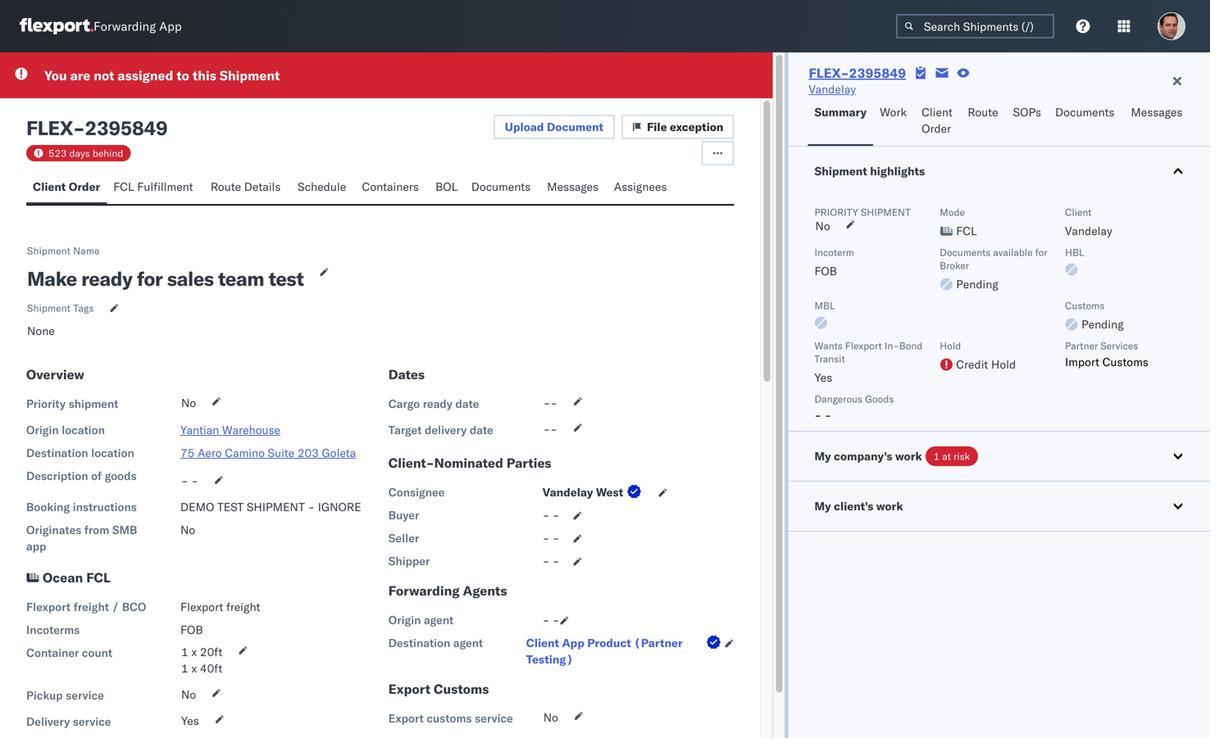Task type: locate. For each thing, give the bounding box(es) containing it.
route for route
[[968, 105, 998, 119]]

1 x from the top
[[191, 645, 197, 660]]

1 left 20ft
[[181, 645, 188, 660]]

0 vertical spatial priority
[[815, 206, 858, 219]]

container count
[[26, 646, 112, 661]]

freight
[[74, 600, 109, 615], [226, 600, 260, 615]]

app up you are not assigned to this shipment
[[159, 18, 182, 34]]

0 vertical spatial date
[[456, 397, 479, 411]]

booking
[[26, 500, 70, 515]]

1 vertical spatial order
[[69, 180, 100, 194]]

destination for destination location
[[26, 446, 88, 460]]

yes inside the wants flexport in-bond transit yes
[[815, 371, 832, 385]]

for
[[1035, 246, 1048, 259], [137, 267, 163, 291]]

1 -- from the top
[[543, 396, 558, 410]]

1 horizontal spatial messages
[[1131, 105, 1183, 119]]

route
[[968, 105, 998, 119], [211, 180, 241, 194]]

instructions
[[73, 500, 137, 515]]

1 vertical spatial yes
[[181, 714, 199, 729]]

shipment up none
[[27, 302, 70, 314]]

fulfillment
[[137, 180, 193, 194]]

flexport inside the wants flexport in-bond transit yes
[[845, 340, 882, 352]]

1 vertical spatial 2395849
[[85, 116, 167, 140]]

my left client's
[[815, 499, 831, 514]]

75
[[180, 446, 195, 460]]

1 horizontal spatial client order
[[922, 105, 953, 136]]

523
[[48, 147, 67, 159]]

- - for buyer
[[543, 508, 560, 523]]

2 horizontal spatial fcl
[[956, 224, 977, 238]]

make
[[27, 267, 77, 291]]

documents button
[[1049, 98, 1125, 146], [465, 172, 541, 204]]

customs up export customs service
[[434, 681, 489, 698]]

1 horizontal spatial origin
[[388, 613, 421, 628]]

fcl for fcl
[[956, 224, 977, 238]]

agent for origin agent
[[424, 613, 454, 628]]

1 vertical spatial pending
[[1082, 317, 1124, 332]]

1 vertical spatial destination
[[388, 636, 450, 651]]

0 horizontal spatial freight
[[74, 600, 109, 615]]

from
[[84, 523, 109, 538]]

1 vertical spatial origin
[[388, 613, 421, 628]]

1 vertical spatial export
[[388, 712, 424, 726]]

order inside 'client order'
[[922, 121, 951, 136]]

not
[[94, 67, 114, 84]]

1 vertical spatial priority
[[26, 397, 66, 411]]

hold right credit
[[991, 358, 1016, 372]]

pending up 'services'
[[1082, 317, 1124, 332]]

my for my company's work
[[815, 449, 831, 464]]

1 vertical spatial documents
[[471, 180, 531, 194]]

documents right sops
[[1055, 105, 1115, 119]]

flexport for flexport freight / bco
[[26, 600, 71, 615]]

1 left 40ft
[[181, 662, 188, 676]]

destination agent
[[388, 636, 483, 651]]

2 export from the top
[[388, 712, 424, 726]]

my client's work button
[[788, 482, 1210, 531]]

0 vertical spatial origin
[[26, 423, 59, 437]]

fob inside client vandelay incoterm fob
[[815, 264, 837, 278]]

priority up incoterm
[[815, 206, 858, 219]]

0 vertical spatial messages
[[1131, 105, 1183, 119]]

ready up target delivery date
[[423, 397, 453, 411]]

export for export customs
[[388, 681, 431, 698]]

flexport left in-
[[845, 340, 882, 352]]

for left sales
[[137, 267, 163, 291]]

priority shipment down shipment highlights
[[815, 206, 911, 219]]

forwarding
[[93, 18, 156, 34], [388, 583, 460, 599]]

date up delivery
[[456, 397, 479, 411]]

documents button right "bol"
[[465, 172, 541, 204]]

order down 523 days behind in the left top of the page
[[69, 180, 100, 194]]

0 vertical spatial fob
[[815, 264, 837, 278]]

client order button right the work
[[915, 98, 961, 146]]

behind
[[92, 147, 123, 159]]

shipment down summary button
[[815, 164, 867, 178]]

0 horizontal spatial route
[[211, 180, 241, 194]]

0 vertical spatial location
[[62, 423, 105, 437]]

1 vertical spatial client order
[[33, 180, 100, 194]]

my for my client's work
[[815, 499, 831, 514]]

route inside button
[[211, 180, 241, 194]]

shipment for shipment highlights
[[815, 164, 867, 178]]

my client's work
[[815, 499, 903, 514]]

0 horizontal spatial documents button
[[465, 172, 541, 204]]

shipment inside button
[[815, 164, 867, 178]]

0 vertical spatial vandelay
[[809, 82, 856, 96]]

0 horizontal spatial pending
[[956, 277, 999, 292]]

2 horizontal spatial flexport
[[845, 340, 882, 352]]

route inside button
[[968, 105, 998, 119]]

work right client's
[[876, 499, 903, 514]]

messages
[[1131, 105, 1183, 119], [547, 180, 599, 194]]

work left at on the bottom
[[895, 449, 922, 464]]

documents button right sops
[[1049, 98, 1125, 146]]

origin up destination agent
[[388, 613, 421, 628]]

2 horizontal spatial vandelay
[[1065, 224, 1113, 238]]

fcl inside button
[[113, 180, 134, 194]]

bco
[[122, 600, 146, 615]]

forwarding up "not"
[[93, 18, 156, 34]]

0 vertical spatial 1
[[934, 451, 940, 463]]

customs up partner
[[1065, 300, 1105, 312]]

1 vertical spatial route
[[211, 180, 241, 194]]

client-nominated parties
[[388, 455, 552, 472]]

app for client
[[562, 636, 585, 651]]

vandelay up hbl
[[1065, 224, 1113, 238]]

product
[[587, 636, 631, 651]]

bol
[[436, 180, 458, 194]]

export left customs
[[388, 712, 424, 726]]

flexport. image
[[20, 18, 93, 34]]

1
[[934, 451, 940, 463], [181, 645, 188, 660], [181, 662, 188, 676]]

1 horizontal spatial forwarding
[[388, 583, 460, 599]]

documents available for broker
[[940, 246, 1048, 272]]

1 vertical spatial priority shipment
[[26, 397, 118, 411]]

0 horizontal spatial 2395849
[[85, 116, 167, 140]]

export up customs
[[388, 681, 431, 698]]

1 vertical spatial agent
[[453, 636, 483, 651]]

agent
[[424, 613, 454, 628], [453, 636, 483, 651]]

ready for make
[[81, 267, 132, 291]]

client order right work button on the top right
[[922, 105, 953, 136]]

no down demo
[[180, 523, 195, 538]]

delivery service
[[26, 715, 111, 729]]

no down testing)
[[543, 711, 558, 725]]

client up testing)
[[526, 636, 559, 651]]

hold up credit
[[940, 340, 961, 352]]

location for origin location
[[62, 423, 105, 437]]

ocean
[[43, 570, 83, 586]]

2 horizontal spatial documents
[[1055, 105, 1115, 119]]

priority shipment up origin location
[[26, 397, 118, 411]]

app for forwarding
[[159, 18, 182, 34]]

shipment up make
[[27, 245, 70, 257]]

for right "available"
[[1035, 246, 1048, 259]]

0 vertical spatial forwarding
[[93, 18, 156, 34]]

0 vertical spatial export
[[388, 681, 431, 698]]

vandelay inside client vandelay incoterm fob
[[1065, 224, 1113, 238]]

0 horizontal spatial hold
[[940, 340, 961, 352]]

documents up the "broker"
[[940, 246, 991, 259]]

suite
[[268, 446, 295, 460]]

1 vertical spatial location
[[91, 446, 134, 460]]

yes down the transit on the top right
[[815, 371, 832, 385]]

route left sops
[[968, 105, 998, 119]]

1 horizontal spatial priority shipment
[[815, 206, 911, 219]]

1 horizontal spatial app
[[562, 636, 585, 651]]

forwarding for forwarding agents
[[388, 583, 460, 599]]

0 vertical spatial ready
[[81, 267, 132, 291]]

fcl fulfillment
[[113, 180, 193, 194]]

priority down overview
[[26, 397, 66, 411]]

containers
[[362, 180, 419, 194]]

forwarding for forwarding app
[[93, 18, 156, 34]]

vandelay down flex-
[[809, 82, 856, 96]]

location up goods
[[91, 446, 134, 460]]

destination for destination agent
[[388, 636, 450, 651]]

0 vertical spatial agent
[[424, 613, 454, 628]]

destination down origin agent
[[388, 636, 450, 651]]

delivery
[[26, 715, 70, 729]]

fcl
[[113, 180, 134, 194], [956, 224, 977, 238], [86, 570, 111, 586]]

shipment down the highlights
[[861, 206, 911, 219]]

order
[[922, 121, 951, 136], [69, 180, 100, 194]]

app inside client app product (partner testing)
[[562, 636, 585, 651]]

1 horizontal spatial priority
[[815, 206, 858, 219]]

sops
[[1013, 105, 1041, 119]]

x left 40ft
[[191, 662, 197, 676]]

- - for origin agent
[[543, 613, 560, 628]]

my left company's
[[815, 449, 831, 464]]

hold
[[940, 340, 961, 352], [991, 358, 1016, 372]]

1 export from the top
[[388, 681, 431, 698]]

pending down the "broker"
[[956, 277, 999, 292]]

consignee
[[388, 485, 445, 500]]

1 vertical spatial --
[[543, 422, 558, 437]]

1 vertical spatial app
[[562, 636, 585, 651]]

0 vertical spatial --
[[543, 396, 558, 410]]

for inside documents available for broker
[[1035, 246, 1048, 259]]

credit hold
[[956, 358, 1016, 372]]

sops button
[[1007, 98, 1049, 146]]

1 horizontal spatial ready
[[423, 397, 453, 411]]

flex-2395849
[[809, 65, 906, 81]]

fcl down mode
[[956, 224, 977, 238]]

service up delivery service
[[66, 689, 104, 703]]

container
[[26, 646, 79, 661]]

x left 20ft
[[191, 645, 197, 660]]

0 vertical spatial shipment
[[861, 206, 911, 219]]

2 x from the top
[[191, 662, 197, 676]]

1 vertical spatial shipment
[[69, 397, 118, 411]]

route left details at the left
[[211, 180, 241, 194]]

my inside button
[[815, 499, 831, 514]]

ready for cargo
[[423, 397, 453, 411]]

0 horizontal spatial order
[[69, 180, 100, 194]]

1 horizontal spatial destination
[[388, 636, 450, 651]]

fcl down behind
[[113, 180, 134, 194]]

shipment right the this
[[220, 67, 280, 84]]

0 vertical spatial for
[[1035, 246, 1048, 259]]

order right work button on the top right
[[922, 121, 951, 136]]

priority
[[815, 206, 858, 219], [26, 397, 66, 411]]

0 vertical spatial customs
[[1065, 300, 1105, 312]]

-- for target delivery date
[[543, 422, 558, 437]]

agent up destination agent
[[424, 613, 454, 628]]

- - for description of goods
[[181, 474, 198, 488]]

route for route details
[[211, 180, 241, 194]]

overview
[[26, 367, 84, 383]]

parties
[[507, 455, 552, 472]]

0 horizontal spatial destination
[[26, 446, 88, 460]]

location up destination location
[[62, 423, 105, 437]]

documents inside documents available for broker
[[940, 246, 991, 259]]

export
[[388, 681, 431, 698], [388, 712, 424, 726]]

import
[[1065, 355, 1100, 369]]

company's
[[834, 449, 893, 464]]

client order button down the 523
[[26, 172, 107, 204]]

app up testing)
[[562, 636, 585, 651]]

0 vertical spatial fcl
[[113, 180, 134, 194]]

flex - 2395849
[[26, 116, 167, 140]]

1 vertical spatial fcl
[[956, 224, 977, 238]]

client app product (partner testing)
[[526, 636, 683, 667]]

1 vertical spatial hold
[[991, 358, 1016, 372]]

work
[[880, 105, 907, 119]]

no up yantian
[[181, 396, 196, 410]]

1 horizontal spatial for
[[1035, 246, 1048, 259]]

203
[[298, 446, 319, 460]]

2395849 up behind
[[85, 116, 167, 140]]

client
[[922, 105, 953, 119], [33, 180, 66, 194], [1065, 206, 1092, 219], [526, 636, 559, 651]]

- -
[[181, 474, 198, 488], [543, 508, 560, 523], [543, 531, 560, 546], [543, 554, 560, 569], [543, 613, 560, 628]]

vandelay west
[[543, 485, 623, 500]]

1 vertical spatial for
[[137, 267, 163, 291]]

0 vertical spatial work
[[895, 449, 922, 464]]

1 horizontal spatial 2395849
[[849, 65, 906, 81]]

work inside button
[[876, 499, 903, 514]]

vandelay for vandelay west
[[543, 485, 593, 500]]

1 left at on the bottom
[[934, 451, 940, 463]]

2395849 up the work
[[849, 65, 906, 81]]

service down pickup service
[[73, 715, 111, 729]]

description
[[26, 469, 88, 483]]

broker
[[940, 260, 969, 272]]

1 freight from the left
[[74, 600, 109, 615]]

documents for documents button to the left
[[471, 180, 531, 194]]

flexport up 20ft
[[180, 600, 223, 615]]

vandelay left west
[[543, 485, 593, 500]]

fob up 20ft
[[180, 623, 203, 638]]

name
[[73, 245, 100, 257]]

aero
[[198, 446, 222, 460]]

agent down origin agent
[[453, 636, 483, 651]]

2 freight from the left
[[226, 600, 260, 615]]

1 horizontal spatial hold
[[991, 358, 1016, 372]]

exception
[[670, 120, 724, 134]]

date up the client-nominated parties
[[470, 423, 493, 437]]

flexport up incoterms
[[26, 600, 71, 615]]

1 horizontal spatial route
[[968, 105, 998, 119]]

documents right bol button
[[471, 180, 531, 194]]

2 -- from the top
[[543, 422, 558, 437]]

origin
[[26, 423, 59, 437], [388, 613, 421, 628]]

1 vertical spatial forwarding
[[388, 583, 460, 599]]

0 vertical spatial messages button
[[1125, 98, 1192, 146]]

documents for documents available for broker
[[940, 246, 991, 259]]

you
[[44, 67, 67, 84]]

yes
[[815, 371, 832, 385], [181, 714, 199, 729]]

origin for origin agent
[[388, 613, 421, 628]]

1 horizontal spatial yes
[[815, 371, 832, 385]]

0 horizontal spatial app
[[159, 18, 182, 34]]

0 vertical spatial yes
[[815, 371, 832, 385]]

shipment up origin location
[[69, 397, 118, 411]]

(partner
[[634, 636, 683, 651]]

0 horizontal spatial fob
[[180, 623, 203, 638]]

shipment
[[247, 500, 305, 515]]

1 horizontal spatial fob
[[815, 264, 837, 278]]

1 vertical spatial date
[[470, 423, 493, 437]]

--
[[543, 396, 558, 410], [543, 422, 558, 437]]

0 vertical spatial documents button
[[1049, 98, 1125, 146]]

1 my from the top
[[815, 449, 831, 464]]

forwarding up origin agent
[[388, 583, 460, 599]]

fob down incoterm
[[815, 264, 837, 278]]

1 horizontal spatial fcl
[[113, 180, 134, 194]]

0 vertical spatial destination
[[26, 446, 88, 460]]

2 my from the top
[[815, 499, 831, 514]]

originates
[[26, 523, 81, 538]]

partner
[[1065, 340, 1098, 352]]

0 vertical spatial 2395849
[[849, 65, 906, 81]]

flexport for flexport freight
[[180, 600, 223, 615]]

forwarding agents
[[388, 583, 507, 599]]

client up hbl
[[1065, 206, 1092, 219]]

client order down the 523
[[33, 180, 100, 194]]

0 vertical spatial route
[[968, 105, 998, 119]]

flex-
[[809, 65, 849, 81]]

0 horizontal spatial ready
[[81, 267, 132, 291]]

1 horizontal spatial pending
[[1082, 317, 1124, 332]]

date for cargo ready date
[[456, 397, 479, 411]]

0 vertical spatial my
[[815, 449, 831, 464]]

yes down 1 x 20ft 1 x 40ft
[[181, 714, 199, 729]]

dates
[[388, 367, 425, 383]]

customs down 'services'
[[1103, 355, 1149, 369]]

0 horizontal spatial forwarding
[[93, 18, 156, 34]]

destination up description at the left bottom of page
[[26, 446, 88, 460]]

ready down name
[[81, 267, 132, 291]]

0 vertical spatial documents
[[1055, 105, 1115, 119]]

0 horizontal spatial yes
[[181, 714, 199, 729]]

vandelay
[[809, 82, 856, 96], [1065, 224, 1113, 238], [543, 485, 593, 500]]

priority shipment
[[815, 206, 911, 219], [26, 397, 118, 411]]

0 vertical spatial app
[[159, 18, 182, 34]]

0 horizontal spatial client order button
[[26, 172, 107, 204]]

fcl for fcl fulfillment
[[113, 180, 134, 194]]

0 horizontal spatial messages
[[547, 180, 599, 194]]

1 horizontal spatial vandelay
[[809, 82, 856, 96]]

smb
[[112, 523, 137, 538]]

0 horizontal spatial priority shipment
[[26, 397, 118, 411]]

0 horizontal spatial flexport
[[26, 600, 71, 615]]

origin up destination location
[[26, 423, 59, 437]]

2 vertical spatial documents
[[940, 246, 991, 259]]

work
[[895, 449, 922, 464], [876, 499, 903, 514]]

shipment for shipment name
[[27, 245, 70, 257]]

fcl up flexport freight / bco
[[86, 570, 111, 586]]



Task type: vqa. For each thing, say whether or not it's contained in the screenshot.
SCREENSHOT 2023-08-10 AT 16.58.15.PNG
no



Task type: describe. For each thing, give the bounding box(es) containing it.
forwarding app link
[[20, 18, 182, 34]]

1 for 1 at risk
[[934, 451, 940, 463]]

0 horizontal spatial messages button
[[541, 172, 608, 204]]

yantian warehouse link
[[180, 423, 280, 437]]

target
[[388, 423, 422, 437]]

date for target delivery date
[[470, 423, 493, 437]]

Search Shipments (/) text field
[[896, 14, 1055, 39]]

risk
[[954, 451, 970, 463]]

1 horizontal spatial messages button
[[1125, 98, 1192, 146]]

test
[[269, 267, 304, 291]]

description of goods
[[26, 469, 137, 483]]

schedule button
[[291, 172, 355, 204]]

of
[[91, 469, 102, 483]]

transit
[[815, 353, 845, 365]]

warehouse
[[222, 423, 280, 437]]

service right customs
[[475, 712, 513, 726]]

partner services import customs
[[1065, 340, 1149, 369]]

available
[[993, 246, 1033, 259]]

dangerous
[[815, 393, 863, 405]]

0 horizontal spatial priority
[[26, 397, 66, 411]]

75 aero camino suite 203 goleta link
[[180, 446, 356, 460]]

2 vertical spatial 1
[[181, 662, 188, 676]]

delivery
[[425, 423, 467, 437]]

wants
[[815, 340, 843, 352]]

credit
[[956, 358, 988, 372]]

documents for the rightmost documents button
[[1055, 105, 1115, 119]]

0 vertical spatial priority shipment
[[815, 206, 911, 219]]

1 vertical spatial fob
[[180, 623, 203, 638]]

route button
[[961, 98, 1007, 146]]

booking instructions
[[26, 500, 137, 515]]

wants flexport in-bond transit yes
[[815, 340, 923, 385]]

1 vertical spatial client order button
[[26, 172, 107, 204]]

incoterms
[[26, 623, 80, 638]]

mbl
[[815, 300, 835, 312]]

summary
[[815, 105, 867, 119]]

client inside client vandelay incoterm fob
[[1065, 206, 1092, 219]]

/
[[112, 600, 119, 615]]

shipment for shipment tags
[[27, 302, 70, 314]]

service for no
[[66, 689, 104, 703]]

- - for seller
[[543, 531, 560, 546]]

freight for flexport freight
[[226, 600, 260, 615]]

no up incoterm
[[815, 219, 830, 233]]

in-
[[885, 340, 899, 352]]

route details
[[211, 180, 281, 194]]

at
[[942, 451, 951, 463]]

services
[[1101, 340, 1138, 352]]

upload document button
[[493, 115, 615, 139]]

client app product (partner testing) link
[[526, 636, 724, 668]]

customs
[[427, 712, 472, 726]]

seller
[[388, 531, 419, 546]]

customs inside partner services import customs
[[1103, 355, 1149, 369]]

client's
[[834, 499, 874, 514]]

service for yes
[[73, 715, 111, 729]]

shipment highlights
[[815, 164, 925, 178]]

yantian
[[180, 423, 219, 437]]

pending for customs
[[1082, 317, 1124, 332]]

-- for cargo ready date
[[543, 396, 558, 410]]

1 horizontal spatial shipment
[[861, 206, 911, 219]]

bond
[[899, 340, 923, 352]]

pickup
[[26, 689, 63, 703]]

upload
[[505, 120, 544, 134]]

ocean fcl
[[43, 570, 111, 586]]

count
[[82, 646, 112, 661]]

shipment name
[[27, 245, 100, 257]]

you are not assigned to this shipment
[[44, 67, 280, 84]]

1 for 1 x 20ft 1 x 40ft
[[181, 645, 188, 660]]

goods
[[105, 469, 137, 483]]

originates from smb app
[[26, 523, 137, 554]]

this
[[193, 67, 216, 84]]

demo
[[180, 500, 214, 515]]

523 days behind
[[48, 147, 123, 159]]

cargo
[[388, 397, 420, 411]]

freight for flexport freight / bco
[[74, 600, 109, 615]]

client inside client app product (partner testing)
[[526, 636, 559, 651]]

highlights
[[870, 164, 925, 178]]

none
[[27, 324, 55, 338]]

for for ready
[[137, 267, 163, 291]]

assignees button
[[608, 172, 677, 204]]

cargo ready date
[[388, 397, 479, 411]]

work for my client's work
[[876, 499, 903, 514]]

client down the 523
[[33, 180, 66, 194]]

camino
[[225, 446, 265, 460]]

export for export customs service
[[388, 712, 424, 726]]

shipment tags
[[27, 302, 94, 314]]

0 vertical spatial client order
[[922, 105, 953, 136]]

client right the work
[[922, 105, 953, 119]]

to
[[177, 67, 189, 84]]

shipper
[[388, 554, 430, 569]]

route details button
[[204, 172, 291, 204]]

40ft
[[200, 662, 223, 676]]

document
[[547, 120, 604, 134]]

work for my company's work
[[895, 449, 922, 464]]

team
[[218, 267, 264, 291]]

yantian warehouse
[[180, 423, 280, 437]]

pending for documents available for broker
[[956, 277, 999, 292]]

west
[[596, 485, 623, 500]]

origin for origin location
[[26, 423, 59, 437]]

2 vertical spatial customs
[[434, 681, 489, 698]]

assignees
[[614, 180, 667, 194]]

containers button
[[355, 172, 429, 204]]

location for destination location
[[91, 446, 134, 460]]

dangerous goods - -
[[815, 393, 894, 423]]

mode
[[940, 206, 965, 219]]

1 horizontal spatial client order button
[[915, 98, 961, 146]]

0 horizontal spatial client order
[[33, 180, 100, 194]]

1 horizontal spatial documents button
[[1049, 98, 1125, 146]]

forwarding app
[[93, 18, 182, 34]]

1 x 20ft 1 x 40ft
[[181, 645, 223, 676]]

0 horizontal spatial fcl
[[86, 570, 111, 586]]

0 horizontal spatial shipment
[[69, 397, 118, 411]]

origin location
[[26, 423, 105, 437]]

assigned
[[118, 67, 173, 84]]

agent for destination agent
[[453, 636, 483, 651]]

destination location
[[26, 446, 134, 460]]

client vandelay incoterm fob
[[815, 206, 1113, 278]]

goleta
[[322, 446, 356, 460]]

flexport freight
[[180, 600, 260, 615]]

app
[[26, 540, 46, 554]]

for for available
[[1035, 246, 1048, 259]]

1 vertical spatial messages
[[547, 180, 599, 194]]

vandelay for vandelay
[[809, 82, 856, 96]]

file exception
[[647, 120, 724, 134]]

pickup service
[[26, 689, 104, 703]]

work button
[[873, 98, 915, 146]]

ignore
[[318, 500, 361, 515]]

flexport freight / bco
[[26, 600, 146, 615]]

export customs service
[[388, 712, 513, 726]]

no down 1 x 20ft 1 x 40ft
[[181, 688, 196, 702]]

- - for shipper
[[543, 554, 560, 569]]

vandelay link
[[809, 81, 856, 98]]



